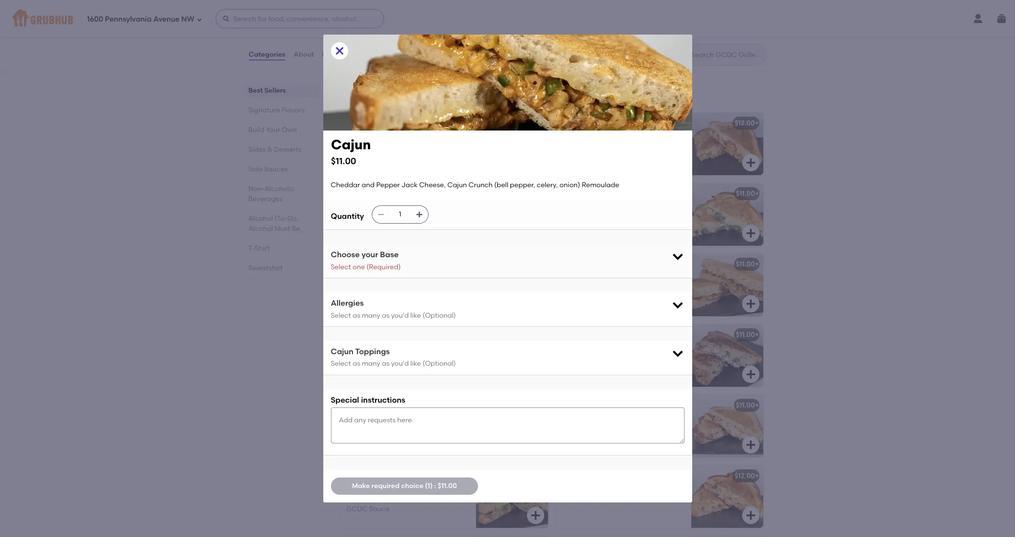 Task type: vqa. For each thing, say whether or not it's contained in the screenshot.
for
no



Task type: locate. For each thing, give the bounding box(es) containing it.
side sauces tab
[[248, 164, 315, 174]]

truffle herb image
[[691, 325, 763, 387]]

red
[[395, 354, 408, 363]]

blue up (diced
[[372, 190, 386, 198]]

1 $12.00 from the top
[[735, 119, 755, 127]]

1 vertical spatial build
[[248, 126, 264, 134]]

(bell
[[495, 181, 509, 189], [609, 284, 623, 292]]

1 like from the top
[[411, 312, 421, 320]]

0 horizontal spatial mac
[[386, 284, 400, 292]]

hot inside cheddar and blue cheese, buffalo crunch (diced carrot, celery, onion), ranch and hot sauce
[[383, 223, 395, 231]]

1 vertical spatial grilled
[[477, 93, 496, 100]]

1 vertical spatial jalapeno,
[[562, 496, 595, 504]]

diced down flavors:
[[408, 133, 427, 141]]

0 vertical spatial your
[[581, 26, 596, 34]]

diced down feta
[[375, 354, 394, 363]]

cheese,
[[497, 93, 520, 100], [380, 133, 406, 141], [605, 133, 631, 141], [419, 181, 446, 189], [407, 203, 434, 211], [377, 274, 404, 282], [650, 274, 677, 282], [400, 345, 427, 353], [365, 415, 392, 423], [380, 486, 406, 494], [605, 486, 631, 494]]

make
[[352, 482, 370, 491]]

diced right bacon,
[[657, 486, 676, 494]]

(diced
[[372, 213, 393, 221]]

select
[[331, 263, 351, 271], [331, 312, 351, 320], [331, 360, 351, 368]]

like down chees,
[[411, 312, 421, 320]]

young american image
[[476, 113, 548, 175]]

onion)
[[560, 181, 580, 189], [562, 293, 582, 302]]

signature flavors tab
[[248, 105, 315, 115]]

(optional) inside the allergies select as many as you'd like (optional)
[[423, 312, 456, 320]]

0 vertical spatial build
[[563, 26, 580, 34]]

2 select from the top
[[331, 312, 351, 320]]

0 horizontal spatial celery,
[[418, 213, 439, 221]]

0 horizontal spatial flavors
[[281, 106, 304, 114]]

1 vertical spatial select
[[331, 312, 351, 320]]

2 vertical spatial crunch
[[583, 284, 607, 292]]

tomato
[[348, 26, 373, 34]]

1 vertical spatial like
[[411, 360, 421, 368]]

own inside build your own grilled cheese $9.50 +
[[597, 26, 612, 34]]

mozzarella, feta cheese, spinach, tomato, diced red onion button
[[340, 325, 548, 387]]

build inside build your own grilled cheese $9.50 +
[[563, 26, 580, 34]]

select inside choose your base select one (required)
[[331, 263, 351, 271]]

mozzarella,
[[346, 345, 383, 353]]

&
[[573, 93, 577, 100], [267, 146, 272, 154]]

build up sides
[[248, 126, 264, 134]]

1 horizontal spatial your
[[581, 26, 596, 34]]

like inside the allergies select as many as you'd like (optional)
[[411, 312, 421, 320]]

as inside signature flavors gcdc's famous signature flavors: available as a grilled cheese, patty melt, or mac & cheese bowl.
[[464, 93, 471, 100]]

1 horizontal spatial mac
[[559, 93, 571, 100]]

celery,
[[537, 181, 558, 189], [418, 213, 439, 221], [651, 284, 672, 292]]

diced up chees,
[[405, 274, 424, 282]]

sauce inside cheddar cheese, diced jalapeno, pulled pork, mac and chees, bbq sauce
[[346, 293, 367, 302]]

1 vertical spatial $12.00 +
[[735, 472, 759, 480]]

1 you'd from the top
[[391, 312, 409, 320]]

american inside american cheese, caramelized onions, short rib, bell peppers, gcdc sauce
[[346, 486, 378, 494]]

buffalo blue
[[346, 190, 386, 198]]

ranch
[[346, 223, 367, 231]]

buffalo
[[346, 190, 370, 198], [436, 203, 459, 211]]

& right sides
[[267, 146, 272, 154]]

0 vertical spatial own
[[597, 26, 612, 34]]

1 vertical spatial (bell
[[609, 284, 623, 292]]

0 vertical spatial mac
[[559, 93, 571, 100]]

sweatshirt tab
[[248, 263, 315, 273]]

pepper inside pepper jack cheese, bacon, diced jalapeno, ranch, and hot sauce
[[562, 486, 585, 494]]

select inside the allergies select as many as you'd like (optional)
[[331, 312, 351, 320]]

0 horizontal spatial own
[[282, 126, 297, 134]]

hot down bacon,
[[635, 496, 647, 504]]

$12.00 + for the bacon jalapeno popper image
[[735, 472, 759, 480]]

build your own tab
[[248, 125, 315, 135]]

0 vertical spatial remoulade
[[582, 181, 620, 189]]

caramelized
[[408, 486, 450, 494]]

sauce inside american cheese, caramelized onions, short rib, bell peppers, gcdc sauce
[[369, 505, 390, 514]]

bbq down choose
[[346, 260, 361, 269]]

hot down (diced
[[383, 223, 395, 231]]

cheddar and pepper jack cheese, cajun crunch (bell pepper, celery, onion) remoulade
[[331, 181, 620, 189], [562, 274, 677, 302]]

svg image
[[996, 13, 1008, 25], [196, 17, 202, 22], [530, 40, 541, 51], [745, 157, 757, 169], [745, 228, 757, 239], [745, 298, 757, 310], [671, 298, 685, 312], [530, 369, 541, 380], [530, 440, 541, 451], [745, 440, 757, 451], [530, 510, 541, 522], [745, 510, 757, 522]]

0 vertical spatial cheddar and pepper jack cheese, cajun crunch (bell pepper, celery, onion) remoulade
[[331, 181, 620, 189]]

1 select from the top
[[331, 263, 351, 271]]

categories button
[[248, 37, 286, 72]]

0 horizontal spatial bbq
[[346, 260, 361, 269]]

1 vertical spatial hot
[[635, 496, 647, 504]]

0 vertical spatial onion)
[[560, 181, 580, 189]]

gcdc
[[346, 505, 368, 514]]

your inside build your own grilled cheese $9.50 +
[[581, 26, 596, 34]]

pepper, inside cheddar and pepper jack cheese, cajun crunch (bell pepper, celery, onion) remoulade
[[624, 284, 649, 292]]

own inside "tab"
[[282, 126, 297, 134]]

Search GCDC Grilled Cheese Bar search field
[[690, 50, 764, 60]]

1 horizontal spatial pepper,
[[624, 284, 649, 292]]

bacon jalapeno popper image
[[691, 466, 763, 528]]

build inside "tab"
[[248, 126, 264, 134]]

base
[[380, 251, 399, 260]]

1 vertical spatial &
[[267, 146, 272, 154]]

0 horizontal spatial crunch
[[346, 213, 370, 221]]

and inside pepper jack cheese, bacon, diced jalapeno, ranch, and hot sauce
[[621, 496, 633, 504]]

pepper inside 'pepper jack cheese, chorizo crumble, pico de gallo, avocado crema'
[[562, 133, 585, 141]]

0 vertical spatial jalapeno,
[[426, 274, 459, 282]]

your inside "tab"
[[266, 126, 280, 134]]

own for build your own
[[282, 126, 297, 134]]

0 vertical spatial crunch
[[469, 181, 493, 189]]

flavors for signature flavors
[[281, 106, 304, 114]]

tab
[[248, 214, 315, 234]]

diced inside cheddar cheese, diced jalapeno, pulled pork, mac and chees, bbq sauce
[[405, 274, 424, 282]]

0 vertical spatial $12.00
[[735, 119, 755, 127]]

tomato soup cup $4.00
[[348, 26, 407, 46]]

+
[[580, 38, 584, 46], [540, 119, 544, 127], [755, 119, 759, 127], [540, 190, 544, 198], [755, 190, 759, 198], [755, 260, 759, 269], [755, 331, 759, 339], [540, 402, 544, 410], [755, 402, 759, 410], [755, 472, 759, 480]]

jalapeno, left ranch,
[[562, 496, 595, 504]]

0 vertical spatial (optional)
[[423, 312, 456, 320]]

soup
[[374, 26, 391, 34]]

pepper jack cheese, chorizo crumble, pico de gallo, avocado crema
[[562, 133, 670, 160]]

sauce down short
[[369, 505, 390, 514]]

crumble,
[[562, 142, 592, 151]]

onion
[[410, 354, 429, 363]]

signature down best sellers
[[248, 106, 280, 114]]

1 vertical spatial $12.00
[[735, 472, 755, 480]]

0 vertical spatial $12.00 +
[[735, 119, 759, 127]]

tomato, down mozzarella,
[[346, 354, 373, 363]]

& right or at the top of the page
[[573, 93, 577, 100]]

pizza melt image
[[691, 395, 763, 458]]

cajun $11.00
[[331, 137, 371, 167]]

$11.00 + for blue
[[521, 190, 544, 198]]

young american
[[346, 119, 401, 127]]

you'd inside cajun toppings select as many as you'd like (optional)
[[391, 360, 409, 368]]

green goddess image
[[691, 183, 763, 246]]

2 many from the top
[[362, 360, 380, 368]]

2 vertical spatial celery,
[[651, 284, 672, 292]]

1 horizontal spatial &
[[573, 93, 577, 100]]

jack inside 'pepper jack cheese, chorizo crumble, pico de gallo, avocado crema'
[[587, 133, 603, 141]]

1 horizontal spatial own
[[597, 26, 612, 34]]

1 vertical spatial cheese
[[579, 93, 600, 100]]

grilled inside build your own grilled cheese $9.50 +
[[614, 26, 636, 34]]

bowl.
[[601, 93, 616, 100]]

pico
[[593, 142, 607, 151]]

cup
[[393, 26, 407, 34]]

0 horizontal spatial grilled
[[477, 93, 496, 100]]

like inside cajun toppings select as many as you'd like (optional)
[[411, 360, 421, 368]]

buffalo blue image
[[476, 183, 548, 246]]

american up onions, at the left bottom of the page
[[346, 486, 378, 494]]

flavors inside tab
[[281, 106, 304, 114]]

$11.00 + for melt
[[736, 402, 759, 410]]

0 vertical spatial hot
[[383, 223, 395, 231]]

1 (optional) from the top
[[423, 312, 456, 320]]

green goddess
[[562, 190, 613, 198]]

0 vertical spatial you'd
[[391, 312, 409, 320]]

main navigation navigation
[[0, 0, 1015, 37]]

search icon image
[[676, 49, 687, 61]]

you'd down cheddar cheese, diced jalapeno, pulled pork, mac and chees, bbq sauce
[[391, 312, 409, 320]]

sauce inside pepper jack cheese, bacon, diced jalapeno, ranch, and hot sauce
[[648, 496, 669, 504]]

0 vertical spatial like
[[411, 312, 421, 320]]

jalapeno, up chees,
[[426, 274, 459, 282]]

0 horizontal spatial your
[[266, 126, 280, 134]]

and
[[362, 181, 375, 189], [377, 203, 390, 211], [369, 223, 382, 231], [592, 274, 605, 282], [401, 284, 414, 292], [621, 496, 633, 504]]

(bell inside cheddar and pepper jack cheese, cajun crunch (bell pepper, celery, onion) remoulade
[[609, 284, 623, 292]]

cheese
[[638, 26, 662, 34], [579, 93, 600, 100]]

+ for the bacon jalapeno popper image
[[755, 472, 759, 480]]

1 horizontal spatial celery,
[[537, 181, 558, 189]]

nw
[[181, 15, 194, 23]]

about button
[[293, 37, 315, 72]]

southwest image
[[691, 113, 763, 175]]

build
[[563, 26, 580, 34], [248, 126, 264, 134]]

$11.00 + for goddess
[[736, 190, 759, 198]]

0 horizontal spatial hot
[[383, 223, 395, 231]]

select down choose
[[331, 263, 351, 271]]

1 horizontal spatial blue
[[392, 203, 406, 211]]

$12.00 +
[[735, 119, 759, 127], [735, 472, 759, 480]]

signature up famous
[[339, 80, 388, 92]]

diced inside mozzarella, feta cheese, spinach, tomato, diced red onion
[[375, 354, 394, 363]]

flavors inside signature flavors gcdc's famous signature flavors: available as a grilled cheese, patty melt, or mac & cheese bowl.
[[390, 80, 427, 92]]

1 horizontal spatial bbq
[[440, 284, 454, 292]]

1 horizontal spatial grilled
[[614, 26, 636, 34]]

swiss
[[346, 415, 364, 423]]

1 horizontal spatial crunch
[[469, 181, 493, 189]]

0 vertical spatial signature
[[339, 80, 388, 92]]

1 horizontal spatial buffalo
[[436, 203, 459, 211]]

special
[[331, 396, 359, 405]]

mac inside signature flavors gcdc's famous signature flavors: available as a grilled cheese, patty melt, or mac & cheese bowl.
[[559, 93, 571, 100]]

1 vertical spatial own
[[282, 126, 297, 134]]

2 $12.00 + from the top
[[735, 472, 759, 480]]

flavors up build your own "tab"
[[281, 106, 304, 114]]

0 vertical spatial flavors
[[390, 80, 427, 92]]

cheese inside build your own grilled cheese $9.50 +
[[638, 26, 662, 34]]

remoulade
[[582, 181, 620, 189], [584, 293, 621, 302]]

american up bacon
[[346, 133, 378, 141]]

desserts
[[274, 146, 301, 154]]

or
[[552, 93, 558, 100]]

0 vertical spatial celery,
[[537, 181, 558, 189]]

signature inside signature flavors tab
[[248, 106, 280, 114]]

sauce down bacon,
[[648, 496, 669, 504]]

1600 pennsylvania avenue nw
[[87, 15, 194, 23]]

choose your base select one (required)
[[331, 251, 401, 271]]

as left a
[[464, 93, 471, 100]]

2 vertical spatial american
[[346, 486, 378, 494]]

crunch inside cheddar and blue cheese, buffalo crunch (diced carrot, celery, onion), ranch and hot sauce
[[346, 213, 370, 221]]

select down allergies on the bottom left
[[331, 312, 351, 320]]

1 vertical spatial remoulade
[[584, 293, 621, 302]]

0 horizontal spatial cheese
[[579, 93, 600, 100]]

cheese inside signature flavors gcdc's famous signature flavors: available as a grilled cheese, patty melt, or mac & cheese bowl.
[[579, 93, 600, 100]]

rib,
[[391, 496, 404, 504]]

0 vertical spatial many
[[362, 312, 380, 320]]

$11.00 for 'green goddess' image
[[736, 190, 755, 198]]

best sellers tab
[[248, 86, 315, 96]]

1 horizontal spatial tomato,
[[429, 133, 455, 141]]

2 (optional) from the top
[[423, 360, 456, 368]]

bbq
[[346, 260, 361, 269], [440, 284, 454, 292]]

pastrami,
[[393, 415, 424, 423]]

american cheese, caramelized onions, short rib, bell peppers, gcdc sauce
[[346, 486, 450, 514]]

cheddar inside cheddar and blue cheese, buffalo crunch (diced carrot, celery, onion), ranch and hot sauce
[[346, 203, 376, 211]]

cheddar and blue cheese, buffalo crunch (diced carrot, celery, onion), ranch and hot sauce
[[346, 203, 463, 231]]

1 vertical spatial flavors
[[281, 106, 304, 114]]

own for build your own grilled cheese $9.50 +
[[597, 26, 612, 34]]

+ for cajun image
[[755, 260, 759, 269]]

and inside cheddar and pepper jack cheese, cajun crunch (bell pepper, celery, onion) remoulade
[[592, 274, 605, 282]]

1 horizontal spatial hot
[[635, 496, 647, 504]]

$11.00 for pizza melt image
[[736, 402, 755, 410]]

sellers
[[264, 87, 286, 95]]

$12.00 + for 'southwest' image
[[735, 119, 759, 127]]

as down allergies on the bottom left
[[353, 312, 360, 320]]

3 select from the top
[[331, 360, 351, 368]]

1 horizontal spatial flavors
[[390, 80, 427, 92]]

buffalo up quantity
[[346, 190, 370, 198]]

$11.00 for truffle herb "image"
[[736, 331, 755, 339]]

pennsylvania
[[105, 15, 152, 23]]

(1)
[[425, 482, 433, 491]]

bbq right chees,
[[440, 284, 454, 292]]

build for build your own grilled cheese $9.50 +
[[563, 26, 580, 34]]

grilled inside signature flavors gcdc's famous signature flavors: available as a grilled cheese, patty melt, or mac & cheese bowl.
[[477, 93, 496, 100]]

grilled
[[614, 26, 636, 34], [477, 93, 496, 100]]

sauce down pulled
[[346, 293, 367, 302]]

blue up carrot,
[[392, 203, 406, 211]]

1 vertical spatial celery,
[[418, 213, 439, 221]]

1 vertical spatial buffalo
[[436, 203, 459, 211]]

(optional)
[[423, 312, 456, 320], [423, 360, 456, 368]]

0 vertical spatial grilled
[[614, 26, 636, 34]]

you'd down feta
[[391, 360, 409, 368]]

1 many from the top
[[362, 312, 380, 320]]

celery, inside cheddar and pepper jack cheese, cajun crunch (bell pepper, celery, onion) remoulade
[[651, 284, 672, 292]]

flavors up flavors:
[[390, 80, 427, 92]]

american inside american cheese, diced tomato, bacon
[[346, 133, 378, 141]]

(optional) down chees,
[[423, 312, 456, 320]]

cajun inside cajun toppings select as many as you'd like (optional)
[[331, 347, 354, 357]]

1 horizontal spatial jalapeno,
[[562, 496, 595, 504]]

cheesesteak
[[346, 472, 389, 480]]

1 horizontal spatial build
[[563, 26, 580, 34]]

jack inside cheddar and pepper jack cheese, cajun crunch (bell pepper, celery, onion) remoulade
[[632, 274, 648, 282]]

1 vertical spatial crunch
[[346, 213, 370, 221]]

reuben image
[[476, 395, 548, 458]]

0 horizontal spatial tomato,
[[346, 354, 373, 363]]

svg image
[[222, 15, 230, 23], [745, 40, 757, 51], [334, 45, 345, 57], [377, 211, 385, 219], [416, 211, 423, 219], [530, 228, 541, 239], [671, 250, 685, 263], [671, 347, 685, 360], [745, 369, 757, 380]]

you'd
[[391, 312, 409, 320], [391, 360, 409, 368]]

0 vertical spatial bbq
[[346, 260, 361, 269]]

0 vertical spatial buffalo
[[346, 190, 370, 198]]

0 vertical spatial select
[[331, 263, 351, 271]]

$11.00 for cajun image
[[736, 260, 755, 269]]

2 horizontal spatial crunch
[[583, 284, 607, 292]]

0 vertical spatial cheese
[[638, 26, 662, 34]]

like right red
[[411, 360, 421, 368]]

sauce down carrot,
[[397, 223, 417, 231]]

buffalo up onion),
[[436, 203, 459, 211]]

select down mozzarella,
[[331, 360, 351, 368]]

1 $12.00 + from the top
[[735, 119, 759, 127]]

2 you'd from the top
[[391, 360, 409, 368]]

2 horizontal spatial celery,
[[651, 284, 672, 292]]

1 vertical spatial many
[[362, 360, 380, 368]]

2 like from the top
[[411, 360, 421, 368]]

1 vertical spatial you'd
[[391, 360, 409, 368]]

many down 'toppings'
[[362, 360, 380, 368]]

cheddar cheese, diced jalapeno, pulled pork, mac and chees, bbq sauce
[[346, 274, 459, 302]]

+ inside build your own grilled cheese $9.50 +
[[580, 38, 584, 46]]

0 vertical spatial &
[[573, 93, 577, 100]]

cheese, inside american cheese, diced tomato, bacon
[[380, 133, 406, 141]]

pulled
[[346, 284, 366, 292]]

1 vertical spatial mac
[[386, 284, 400, 292]]

spinach,
[[429, 345, 457, 353]]

$13.00 +
[[519, 402, 544, 410]]

0 horizontal spatial pepper,
[[510, 181, 535, 189]]

cheese, inside mozzarella, feta cheese, spinach, tomato, diced red onion
[[400, 345, 427, 353]]

0 horizontal spatial jalapeno,
[[426, 274, 459, 282]]

1 vertical spatial pepper,
[[624, 284, 649, 292]]

mediterranean image
[[476, 325, 548, 387]]

cuban image
[[691, 537, 763, 538]]

1600
[[87, 15, 103, 23]]

0 horizontal spatial blue
[[372, 190, 386, 198]]

1 horizontal spatial (bell
[[609, 284, 623, 292]]

0 vertical spatial tomato,
[[429, 133, 455, 141]]

mac right or at the top of the page
[[559, 93, 571, 100]]

1 vertical spatial your
[[266, 126, 280, 134]]

american up american cheese, diced tomato, bacon on the left top
[[368, 119, 401, 127]]

1 vertical spatial blue
[[392, 203, 406, 211]]

your
[[581, 26, 596, 34], [266, 126, 280, 134]]

Input item quantity number field
[[390, 206, 411, 224]]

tomato, down available
[[429, 133, 455, 141]]

build up $9.50
[[563, 26, 580, 34]]

0 vertical spatial american
[[368, 119, 401, 127]]

jalapeno, inside pepper jack cheese, bacon, diced jalapeno, ranch, and hot sauce
[[562, 496, 595, 504]]

jalapeno,
[[426, 274, 459, 282], [562, 496, 595, 504]]

+ for buffalo blue image
[[540, 190, 544, 198]]

flavors
[[390, 80, 427, 92], [281, 106, 304, 114]]

1 horizontal spatial cheese
[[638, 26, 662, 34]]

mac right pork,
[[386, 284, 400, 292]]

one
[[353, 263, 365, 271]]

1 vertical spatial american
[[346, 133, 378, 141]]

0 horizontal spatial build
[[248, 126, 264, 134]]

1 vertical spatial tomato,
[[346, 354, 373, 363]]

melt,
[[537, 93, 551, 100]]

2 $12.00 from the top
[[735, 472, 755, 480]]

2 vertical spatial signature
[[248, 106, 280, 114]]

many down allergies on the bottom left
[[362, 312, 380, 320]]

2 vertical spatial select
[[331, 360, 351, 368]]

1 vertical spatial bbq
[[440, 284, 454, 292]]

buffalo inside cheddar and blue cheese, buffalo crunch (diced carrot, celery, onion), ranch and hot sauce
[[436, 203, 459, 211]]

(optional) down spinach,
[[423, 360, 456, 368]]

signature left flavors:
[[386, 93, 413, 100]]

& inside signature flavors gcdc's famous signature flavors: available as a grilled cheese, patty melt, or mac & cheese bowl.
[[573, 93, 577, 100]]

t-
[[248, 245, 255, 253]]



Task type: describe. For each thing, give the bounding box(es) containing it.
:
[[434, 482, 436, 491]]

melt
[[580, 402, 595, 410]]

cajun toppings select as many as you'd like (optional)
[[331, 347, 456, 368]]

toppings
[[355, 347, 390, 357]]

cheese, inside cheddar and pepper jack cheese, cajun crunch (bell pepper, celery, onion) remoulade
[[650, 274, 677, 282]]

gcdc's
[[339, 93, 361, 100]]

non-alcoholic beverages
[[248, 185, 295, 203]]

bell
[[405, 496, 417, 504]]

cheesesteak image
[[476, 466, 548, 528]]

diced inside american cheese, diced tomato, bacon
[[408, 133, 427, 141]]

cheese, inside american cheese, caramelized onions, short rib, bell peppers, gcdc sauce
[[380, 486, 406, 494]]

a
[[472, 93, 476, 100]]

(optional) inside cajun toppings select as many as you'd like (optional)
[[423, 360, 456, 368]]

build for build your own
[[248, 126, 264, 134]]

many inside the allergies select as many as you'd like (optional)
[[362, 312, 380, 320]]

american for cheesesteak
[[346, 486, 378, 494]]

non-
[[248, 185, 264, 193]]

chees,
[[416, 284, 439, 292]]

reuben
[[346, 402, 371, 410]]

beverages
[[248, 195, 282, 203]]

american for young american
[[346, 133, 378, 141]]

instructions
[[361, 396, 405, 405]]

choice
[[401, 482, 424, 491]]

alcoholic
[[264, 185, 295, 193]]

blue inside cheddar and blue cheese, buffalo crunch (diced carrot, celery, onion), ranch and hot sauce
[[392, 203, 406, 211]]

choose
[[331, 251, 360, 260]]

cheese, inside 'pepper jack cheese, chorizo crumble, pico de gallo, avocado crema'
[[605, 133, 631, 141]]

signature for signature flavors gcdc's famous signature flavors: available as a grilled cheese, patty melt, or mac & cheese bowl.
[[339, 80, 388, 92]]

pepper jack cheese, bacon, diced jalapeno, ranch, and hot sauce
[[562, 486, 676, 504]]

onions,
[[346, 496, 371, 504]]

mozzarella, feta cheese, spinach, tomato, diced red onion
[[346, 345, 457, 363]]

svg image inside main navigation navigation
[[222, 15, 230, 23]]

t-shirt
[[248, 245, 269, 253]]

avenue
[[153, 15, 180, 23]]

sauce inside cheddar and blue cheese, buffalo crunch (diced carrot, celery, onion), ranch and hot sauce
[[397, 223, 417, 231]]

bbq inside cheddar cheese, diced jalapeno, pulled pork, mac and chees, bbq sauce
[[440, 284, 454, 292]]

bacon
[[346, 142, 367, 151]]

best
[[248, 87, 263, 95]]

carrot,
[[394, 213, 416, 221]]

and inside cheddar cheese, diced jalapeno, pulled pork, mac and chees, bbq sauce
[[401, 284, 414, 292]]

peppers,
[[418, 496, 447, 504]]

flavors:
[[414, 93, 436, 100]]

southwest
[[562, 119, 596, 127]]

young
[[346, 119, 367, 127]]

many inside cajun toppings select as many as you'd like (optional)
[[362, 360, 380, 368]]

french onion image
[[476, 537, 548, 538]]

+ for truffle herb "image"
[[755, 331, 759, 339]]

feta
[[384, 345, 399, 353]]

diced inside pepper jack cheese, bacon, diced jalapeno, ranch, and hot sauce
[[657, 486, 676, 494]]

+ for 'southwest' image
[[755, 119, 759, 127]]

1 vertical spatial signature
[[386, 93, 413, 100]]

bacon,
[[633, 486, 655, 494]]

$9.50
[[563, 38, 580, 46]]

+ for 'green goddess' image
[[755, 190, 759, 198]]

american cheese, diced tomato, bacon
[[346, 133, 455, 151]]

0 vertical spatial blue
[[372, 190, 386, 198]]

famous
[[362, 93, 385, 100]]

you'd inside the allergies select as many as you'd like (optional)
[[391, 312, 409, 320]]

tomato, inside mozzarella, feta cheese, spinach, tomato, diced red onion
[[346, 354, 373, 363]]

1 vertical spatial onion)
[[562, 293, 582, 302]]

tomato, inside american cheese, diced tomato, bacon
[[429, 133, 455, 141]]

build your own grilled cheese $9.50 +
[[563, 26, 662, 46]]

as down mozzarella,
[[353, 360, 360, 368]]

flavors for signature flavors gcdc's famous signature flavors: available as a grilled cheese, patty melt, or mac & cheese bowl.
[[390, 80, 427, 92]]

$11.00 for young american image
[[521, 119, 540, 127]]

+ for reuben image
[[540, 402, 544, 410]]

your for build your own
[[266, 126, 280, 134]]

swiss cheese, pastrami, sauekraut, mustard
[[346, 415, 461, 433]]

select inside cajun toppings select as many as you'd like (optional)
[[331, 360, 351, 368]]

special instructions
[[331, 396, 405, 405]]

pizza
[[562, 402, 579, 410]]

cheese, inside swiss cheese, pastrami, sauekraut, mustard
[[365, 415, 392, 423]]

celery, inside cheddar and blue cheese, buffalo crunch (diced carrot, celery, onion), ranch and hot sauce
[[418, 213, 439, 221]]

t-shirt tab
[[248, 244, 315, 254]]

$11.00 for buffalo blue image
[[521, 190, 540, 198]]

side
[[248, 165, 262, 173]]

gallo,
[[620, 142, 639, 151]]

cheddar inside cheddar cheese, diced jalapeno, pulled pork, mac and chees, bbq sauce
[[346, 274, 376, 282]]

short
[[372, 496, 390, 504]]

$12.00 for 'southwest' image
[[735, 119, 755, 127]]

0 horizontal spatial (bell
[[495, 181, 509, 189]]

pork,
[[368, 284, 384, 292]]

+ for pizza melt image
[[755, 402, 759, 410]]

quantity
[[331, 212, 364, 221]]

signature flavors gcdc's famous signature flavors: available as a grilled cheese, patty melt, or mac & cheese bowl.
[[339, 80, 616, 100]]

goddess
[[583, 190, 613, 198]]

cheese, inside signature flavors gcdc's famous signature flavors: available as a grilled cheese, patty melt, or mac & cheese bowl.
[[497, 93, 520, 100]]

signature for signature flavors
[[248, 106, 280, 114]]

as down pork,
[[382, 312, 390, 320]]

jalapeno, inside cheddar cheese, diced jalapeno, pulled pork, mac and chees, bbq sauce
[[426, 274, 459, 282]]

de
[[609, 142, 618, 151]]

sauces
[[264, 165, 288, 173]]

ranch,
[[596, 496, 619, 504]]

best sellers
[[248, 87, 286, 95]]

onion),
[[441, 213, 463, 221]]

0 vertical spatial pepper,
[[510, 181, 535, 189]]

$11.00 + for american
[[521, 119, 544, 127]]

cheddar inside cheddar and pepper jack cheese, cajun crunch (bell pepper, celery, onion) remoulade
[[562, 274, 591, 282]]

mac inside cheddar cheese, diced jalapeno, pulled pork, mac and chees, bbq sauce
[[386, 284, 400, 292]]

Special instructions text field
[[331, 408, 685, 444]]

your for build your own grilled cheese $9.50 +
[[581, 26, 596, 34]]

categories
[[249, 50, 286, 59]]

cajun image
[[691, 254, 763, 317]]

signature flavors
[[248, 106, 304, 114]]

non-alcoholic beverages tab
[[248, 184, 315, 204]]

$12.00 for the bacon jalapeno popper image
[[735, 472, 755, 480]]

cheese, inside cheddar cheese, diced jalapeno, pulled pork, mac and chees, bbq sauce
[[377, 274, 404, 282]]

mustard
[[346, 425, 373, 433]]

sides
[[248, 146, 266, 154]]

bbq image
[[476, 254, 548, 317]]

$13.00
[[519, 402, 540, 410]]

hot inside pepper jack cheese, bacon, diced jalapeno, ranch, and hot sauce
[[635, 496, 647, 504]]

crema
[[562, 152, 584, 160]]

sides & desserts tab
[[248, 145, 315, 155]]

shirt
[[255, 245, 269, 253]]

$11.00 inside "cajun $11.00"
[[331, 156, 356, 167]]

sweatshirt
[[248, 264, 283, 272]]

make required choice (1) : $11.00
[[352, 482, 457, 491]]

cheese, inside cheddar and blue cheese, buffalo crunch (diced carrot, celery, onion), ranch and hot sauce
[[407, 203, 434, 211]]

0 horizontal spatial buffalo
[[346, 190, 370, 198]]

about
[[294, 50, 314, 59]]

allergies
[[331, 299, 364, 308]]

cajun inside cheddar and pepper jack cheese, cajun crunch (bell pepper, celery, onion) remoulade
[[562, 284, 581, 292]]

1 vertical spatial cheddar and pepper jack cheese, cajun crunch (bell pepper, celery, onion) remoulade
[[562, 274, 677, 302]]

& inside tab
[[267, 146, 272, 154]]

cheese, inside pepper jack cheese, bacon, diced jalapeno, ranch, and hot sauce
[[605, 486, 631, 494]]

required
[[372, 482, 400, 491]]

build your own
[[248, 126, 297, 134]]

patty
[[521, 93, 536, 100]]

your
[[362, 251, 378, 260]]

jack inside pepper jack cheese, bacon, diced jalapeno, ranch, and hot sauce
[[587, 486, 603, 494]]

as down feta
[[382, 360, 390, 368]]

green
[[562, 190, 582, 198]]

+ for young american image
[[540, 119, 544, 127]]

$4.00
[[348, 38, 366, 46]]

sides & desserts
[[248, 146, 301, 154]]

pizza melt
[[562, 402, 595, 410]]

side sauces
[[248, 165, 288, 173]]

allergies select as many as you'd like (optional)
[[331, 299, 456, 320]]



